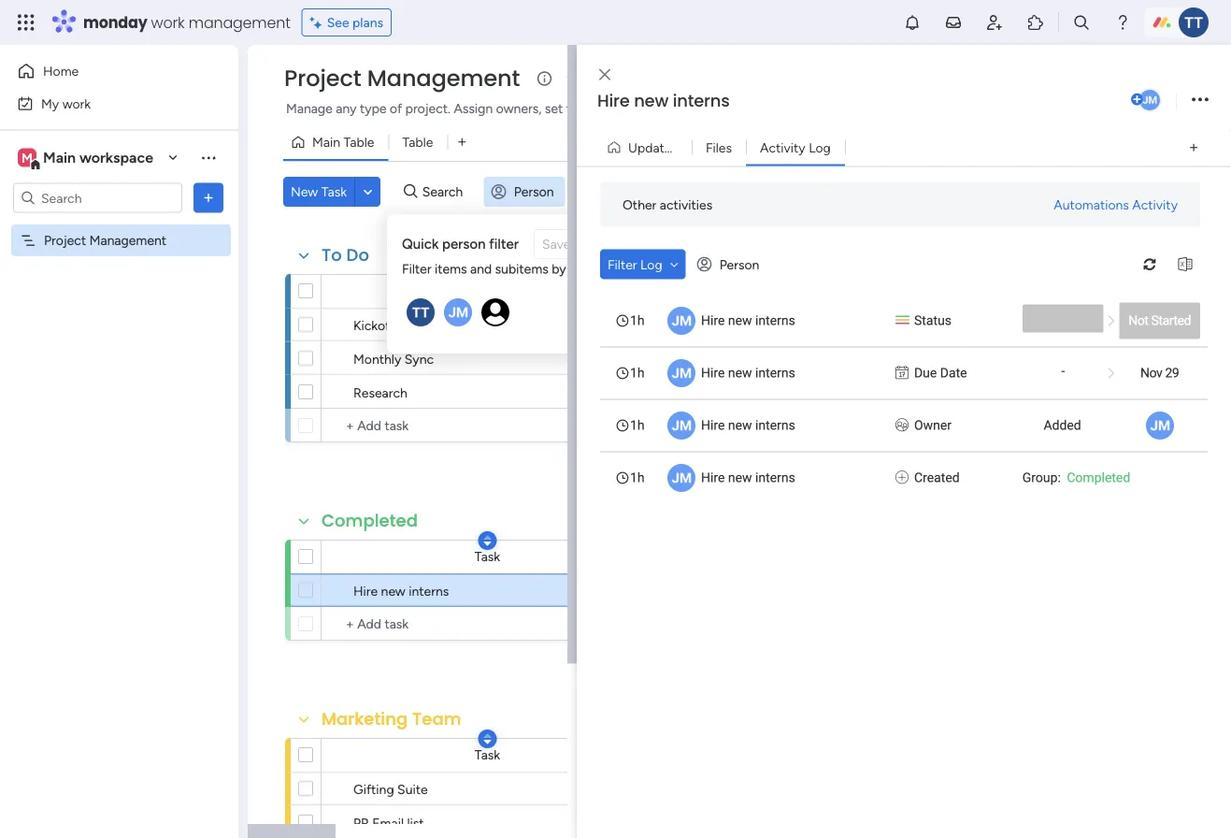 Task type: locate. For each thing, give the bounding box(es) containing it.
task for to do
[[475, 283, 501, 299]]

task for completed
[[475, 549, 501, 564]]

project up manage
[[284, 63, 362, 94]]

log down other
[[641, 256, 663, 272]]

0 vertical spatial person
[[514, 184, 554, 200]]

1 horizontal spatial table
[[403, 134, 433, 150]]

project management inside list box
[[44, 232, 167, 248]]

0 horizontal spatial person button
[[484, 177, 565, 207]]

work right 'monday'
[[151, 12, 185, 33]]

0 horizontal spatial and
[[471, 261, 492, 277]]

main for main table
[[312, 134, 341, 150]]

add view image
[[459, 135, 466, 149]]

table inside main table button
[[344, 134, 375, 150]]

project.
[[406, 101, 451, 116]]

2 table from the left
[[403, 134, 433, 150]]

filter inside button
[[608, 256, 638, 272]]

1 horizontal spatial completed
[[1068, 470, 1131, 485]]

dapulse date column image
[[896, 363, 909, 383]]

completed inside field
[[322, 509, 418, 533]]

log inside filter log button
[[641, 256, 663, 272]]

0 horizontal spatial person
[[514, 184, 554, 200]]

1 horizontal spatial and
[[623, 101, 644, 116]]

where
[[727, 101, 764, 116]]

angle down image right filter log at top
[[670, 258, 679, 271]]

monday work management
[[83, 12, 291, 33]]

1 vertical spatial person
[[720, 256, 760, 272]]

updates
[[629, 139, 678, 155]]

1 horizontal spatial activity
[[1133, 196, 1179, 212]]

management
[[367, 63, 520, 94], [89, 232, 167, 248]]

1 sort desc image from the top
[[484, 268, 492, 282]]

Project Management field
[[280, 63, 525, 94]]

person button
[[484, 177, 565, 207], [690, 249, 771, 279]]

filter items and subitems by person
[[402, 261, 610, 277]]

remove from favorites image
[[565, 69, 584, 87]]

manage
[[286, 101, 333, 116]]

of right the type
[[390, 101, 402, 116]]

group:
[[1023, 470, 1062, 485]]

completed inside list box
[[1068, 470, 1131, 485]]

notifications image
[[904, 13, 922, 32]]

automations activity button
[[1047, 189, 1186, 219]]

table button
[[389, 127, 447, 157]]

management up "project."
[[367, 63, 520, 94]]

workspace
[[79, 149, 153, 166]]

0 horizontal spatial table
[[344, 134, 375, 150]]

keep
[[647, 101, 676, 116]]

1 vertical spatial log
[[641, 256, 663, 272]]

to do
[[322, 243, 370, 267]]

activity log button
[[746, 132, 845, 162]]

1h for owner
[[630, 418, 645, 433]]

0 horizontal spatial management
[[89, 232, 167, 248]]

your
[[767, 101, 793, 116]]

activity inside activity log button
[[760, 139, 806, 155]]

log down project
[[809, 139, 831, 155]]

0 vertical spatial + add task text field
[[331, 414, 645, 437]]

0 horizontal spatial project management
[[44, 232, 167, 248]]

inbox image
[[945, 13, 963, 32]]

help image
[[1114, 13, 1133, 32]]

work right my
[[62, 95, 91, 111]]

project management list box
[[0, 221, 239, 509]]

angle down image
[[364, 185, 373, 199], [670, 258, 679, 271]]

search everything image
[[1073, 13, 1092, 32]]

1 vertical spatial + add task text field
[[331, 613, 645, 635]]

research
[[354, 384, 408, 400]]

0 vertical spatial log
[[809, 139, 831, 155]]

option
[[0, 224, 239, 227]]

0 vertical spatial sort desc image
[[484, 268, 492, 282]]

1 horizontal spatial log
[[809, 139, 831, 155]]

0 vertical spatial management
[[367, 63, 520, 94]]

activity down your
[[760, 139, 806, 155]]

quick person filter
[[402, 235, 519, 252]]

1 horizontal spatial person
[[720, 256, 760, 272]]

project inside project management list box
[[44, 232, 86, 248]]

1 vertical spatial management
[[89, 232, 167, 248]]

of right track
[[712, 101, 724, 116]]

hire new interns for owner
[[702, 418, 796, 433]]

my work button
[[11, 88, 201, 118]]

0 horizontal spatial of
[[390, 101, 402, 116]]

1 vertical spatial sort desc image
[[484, 534, 492, 547]]

0 horizontal spatial log
[[641, 256, 663, 272]]

1 horizontal spatial filter
[[608, 256, 638, 272]]

1 vertical spatial angle down image
[[670, 258, 679, 271]]

options image down workspace options image at the left top
[[199, 188, 218, 207]]

1 horizontal spatial project management
[[284, 63, 520, 94]]

1 horizontal spatial person
[[570, 261, 610, 277]]

assign
[[454, 101, 493, 116]]

hire for owner
[[702, 418, 725, 433]]

dapulse addbtn image
[[1132, 94, 1144, 106]]

completed
[[1068, 470, 1131, 485], [322, 509, 418, 533]]

interns
[[673, 89, 730, 113], [756, 313, 796, 328], [756, 365, 796, 381], [756, 418, 796, 433], [756, 470, 796, 485], [409, 583, 449, 599]]

0 horizontal spatial angle down image
[[364, 185, 373, 199]]

project down 'search in workspace' field
[[44, 232, 86, 248]]

new for due date
[[729, 365, 753, 381]]

other
[[623, 196, 657, 212]]

1 vertical spatial options image
[[199, 188, 218, 207]]

new task button
[[283, 177, 355, 207]]

main inside main table button
[[312, 134, 341, 150]]

nov
[[1141, 365, 1163, 381]]

1 horizontal spatial main
[[312, 134, 341, 150]]

1 horizontal spatial management
[[367, 63, 520, 94]]

my
[[41, 95, 59, 111]]

meeting
[[398, 317, 447, 333]]

filter
[[608, 256, 638, 272], [402, 261, 432, 277]]

table down "project."
[[403, 134, 433, 150]]

and right items
[[471, 261, 492, 277]]

project management up "project."
[[284, 63, 520, 94]]

interns for status
[[756, 313, 796, 328]]

filter down quick
[[402, 261, 432, 277]]

hire new interns
[[598, 89, 730, 113], [702, 313, 796, 328], [702, 365, 796, 381], [702, 418, 796, 433], [702, 470, 796, 485], [354, 583, 449, 599]]

options image up add view image
[[1193, 87, 1209, 113]]

main down manage
[[312, 134, 341, 150]]

4 1h from the top
[[630, 470, 645, 485]]

filter
[[489, 235, 519, 252]]

1 vertical spatial person button
[[690, 249, 771, 279]]

1 vertical spatial project
[[44, 232, 86, 248]]

new
[[634, 89, 669, 113], [729, 313, 753, 328], [729, 365, 753, 381], [729, 418, 753, 433], [729, 470, 753, 485], [381, 583, 406, 599]]

person right by
[[570, 261, 610, 277]]

hire
[[598, 89, 630, 113], [702, 313, 725, 328], [702, 365, 725, 381], [702, 418, 725, 433], [702, 470, 725, 485], [354, 583, 378, 599]]

2 1h from the top
[[630, 365, 645, 381]]

not
[[1129, 313, 1149, 328]]

hire for status
[[702, 313, 725, 328]]

0 horizontal spatial main
[[43, 149, 76, 166]]

by
[[552, 261, 566, 277]]

0 vertical spatial options image
[[1193, 87, 1209, 113]]

interns for created
[[756, 470, 796, 485]]

list
[[407, 815, 424, 831]]

sort desc image for to do
[[484, 268, 492, 282]]

1h
[[630, 313, 645, 328], [630, 365, 645, 381], [630, 418, 645, 433], [630, 470, 645, 485]]

jeremy miller image
[[1138, 88, 1163, 112]]

main inside workspace selection element
[[43, 149, 76, 166]]

0 horizontal spatial work
[[62, 95, 91, 111]]

management down 'search in workspace' field
[[89, 232, 167, 248]]

email
[[373, 815, 404, 831]]

1 vertical spatial work
[[62, 95, 91, 111]]

log
[[809, 139, 831, 155], [641, 256, 663, 272]]

0 horizontal spatial activity
[[760, 139, 806, 155]]

filter down other
[[608, 256, 638, 272]]

log inside activity log button
[[809, 139, 831, 155]]

activities
[[660, 196, 713, 212]]

list box
[[601, 294, 1209, 504]]

automations activity
[[1054, 196, 1179, 212]]

0 horizontal spatial options image
[[199, 188, 218, 207]]

stands.
[[842, 101, 883, 116]]

person button up filter
[[484, 177, 565, 207]]

0 horizontal spatial completed
[[322, 509, 418, 533]]

1 horizontal spatial work
[[151, 12, 185, 33]]

workspace selection element
[[18, 146, 156, 171]]

0 vertical spatial and
[[623, 101, 644, 116]]

status
[[915, 313, 952, 328]]

main
[[312, 134, 341, 150], [43, 149, 76, 166]]

main right workspace image at the left top of the page
[[43, 149, 76, 166]]

person
[[442, 235, 486, 252], [570, 261, 610, 277]]

see plans button
[[302, 8, 392, 36]]

v2 multiple person column image
[[896, 416, 909, 435]]

0 vertical spatial work
[[151, 12, 185, 33]]

new for owner
[[729, 418, 753, 433]]

apps image
[[1027, 13, 1046, 32]]

angle down image left "v2 search" 'image'
[[364, 185, 373, 199]]

1 vertical spatial activity
[[1133, 196, 1179, 212]]

3 1h from the top
[[630, 418, 645, 433]]

person up items
[[442, 235, 486, 252]]

options image
[[1193, 87, 1209, 113], [199, 188, 218, 207]]

1 horizontal spatial project
[[284, 63, 362, 94]]

and
[[623, 101, 644, 116], [471, 261, 492, 277]]

1 horizontal spatial angle down image
[[670, 258, 679, 271]]

person
[[514, 184, 554, 200], [720, 256, 760, 272]]

1 horizontal spatial person button
[[690, 249, 771, 279]]

1 vertical spatial completed
[[322, 509, 418, 533]]

1 table from the left
[[344, 134, 375, 150]]

do
[[347, 243, 370, 267]]

work for monday
[[151, 12, 185, 33]]

2 sort desc image from the top
[[484, 534, 492, 547]]

project management down 'search in workspace' field
[[44, 232, 167, 248]]

log for activity log
[[809, 139, 831, 155]]

person button down activities
[[690, 249, 771, 279]]

quick
[[402, 235, 439, 252]]

activity
[[760, 139, 806, 155], [1133, 196, 1179, 212]]

updates / 1 button
[[600, 132, 695, 162]]

+ Add task text field
[[331, 414, 645, 437], [331, 613, 645, 635]]

0 vertical spatial completed
[[1068, 470, 1131, 485]]

project management
[[284, 63, 520, 94], [44, 232, 167, 248]]

of
[[390, 101, 402, 116], [712, 101, 724, 116]]

sort desc image
[[484, 268, 492, 282], [484, 534, 492, 547]]

main workspace
[[43, 149, 153, 166]]

29
[[1166, 365, 1180, 381]]

person for bottommost person popup button
[[720, 256, 760, 272]]

1h for due date
[[630, 365, 645, 381]]

To Do field
[[317, 243, 374, 268]]

1 vertical spatial project management
[[44, 232, 167, 248]]

activity up the refresh "icon"
[[1133, 196, 1179, 212]]

pr
[[354, 815, 369, 831]]

0 vertical spatial activity
[[760, 139, 806, 155]]

my work
[[41, 95, 91, 111]]

main table button
[[283, 127, 389, 157]]

0 horizontal spatial person
[[442, 235, 486, 252]]

hire new interns for status
[[702, 313, 796, 328]]

gifting
[[354, 781, 394, 797]]

export to excel image
[[1171, 257, 1201, 271]]

1 1h from the top
[[630, 313, 645, 328]]

timelines
[[567, 101, 619, 116]]

Completed field
[[317, 509, 423, 533]]

and left keep
[[623, 101, 644, 116]]

0 horizontal spatial filter
[[402, 261, 432, 277]]

table down any
[[344, 134, 375, 150]]

0 horizontal spatial project
[[44, 232, 86, 248]]

updates / 1
[[629, 139, 695, 155]]

table
[[344, 134, 375, 150], [403, 134, 433, 150]]

task
[[322, 184, 347, 200], [475, 283, 501, 299], [475, 549, 501, 564], [475, 747, 501, 763]]

work inside button
[[62, 95, 91, 111]]

type
[[360, 101, 387, 116]]

1 horizontal spatial of
[[712, 101, 724, 116]]

project
[[284, 63, 362, 94], [44, 232, 86, 248]]



Task type: describe. For each thing, give the bounding box(es) containing it.
kickoff meeting
[[354, 317, 447, 333]]

new
[[291, 184, 318, 200]]

see plans
[[327, 14, 384, 30]]

group: completed
[[1023, 470, 1131, 485]]

log for filter log
[[641, 256, 663, 272]]

home
[[43, 63, 79, 79]]

activity log
[[760, 139, 831, 155]]

hire new interns for created
[[702, 470, 796, 485]]

invite members image
[[986, 13, 1005, 32]]

automations
[[1054, 196, 1130, 212]]

list box containing 1h
[[601, 294, 1209, 504]]

hire new interns for due date
[[702, 365, 796, 381]]

files button
[[692, 132, 746, 162]]

1 horizontal spatial options image
[[1193, 87, 1209, 113]]

sort desc image
[[484, 732, 492, 745]]

0 vertical spatial project
[[284, 63, 362, 94]]

1 vertical spatial person
[[570, 261, 610, 277]]

project
[[796, 101, 839, 116]]

v2 search image
[[404, 181, 418, 202]]

angle down image inside filter log button
[[670, 258, 679, 271]]

kickoff
[[354, 317, 395, 333]]

home button
[[11, 56, 201, 86]]

monday
[[83, 12, 147, 33]]

1h for created
[[630, 470, 645, 485]]

0 vertical spatial project management
[[284, 63, 520, 94]]

new for created
[[729, 470, 753, 485]]

monthly sync
[[354, 351, 434, 367]]

activity inside automations activity button
[[1133, 196, 1179, 212]]

workspace options image
[[199, 148, 218, 167]]

2 + add task text field from the top
[[331, 613, 645, 635]]

set
[[545, 101, 563, 116]]

hire inside field
[[598, 89, 630, 113]]

owners,
[[496, 101, 542, 116]]

started
[[1152, 313, 1192, 328]]

management inside list box
[[89, 232, 167, 248]]

terry turtle image
[[1180, 7, 1209, 37]]

subitems
[[495, 261, 549, 277]]

m
[[22, 150, 33, 166]]

interns inside hire new interns field
[[673, 89, 730, 113]]

hire for created
[[702, 470, 725, 485]]

suite
[[398, 781, 428, 797]]

gifting suite
[[354, 781, 428, 797]]

due date
[[915, 365, 968, 381]]

files
[[706, 139, 732, 155]]

interns for due date
[[756, 365, 796, 381]]

Search in workspace field
[[39, 187, 156, 209]]

new task
[[291, 184, 347, 200]]

add view image
[[1191, 141, 1198, 154]]

items
[[435, 261, 467, 277]]

main table
[[312, 134, 375, 150]]

nov 29
[[1141, 365, 1180, 381]]

added
[[1044, 418, 1082, 433]]

marketing team
[[322, 707, 462, 731]]

to
[[322, 243, 342, 267]]

not started
[[1129, 313, 1192, 328]]

Marketing Team field
[[317, 707, 466, 731]]

close image
[[600, 68, 611, 82]]

0 vertical spatial angle down image
[[364, 185, 373, 199]]

/
[[681, 139, 686, 155]]

table inside table button
[[403, 134, 433, 150]]

task for marketing team
[[475, 747, 501, 763]]

1 + add task text field from the top
[[331, 414, 645, 437]]

0 vertical spatial person button
[[484, 177, 565, 207]]

any
[[336, 101, 357, 116]]

work for my
[[62, 95, 91, 111]]

pr email list
[[354, 815, 424, 831]]

main for main workspace
[[43, 149, 76, 166]]

manage any type of project. assign owners, set timelines and keep track of where your project stands.
[[286, 101, 883, 116]]

monthly
[[354, 351, 402, 367]]

Search field
[[418, 179, 474, 205]]

1 vertical spatial and
[[471, 261, 492, 277]]

refresh image
[[1136, 257, 1165, 271]]

show board description image
[[533, 69, 556, 88]]

interns for owner
[[756, 418, 796, 433]]

filter for filter log
[[608, 256, 638, 272]]

new inside field
[[634, 89, 669, 113]]

new for status
[[729, 313, 753, 328]]

manage any type of project. assign owners, set timelines and keep track of where your project stands. button
[[283, 97, 912, 120]]

Hire new interns field
[[593, 89, 1128, 113]]

created
[[915, 470, 960, 485]]

plans
[[353, 14, 384, 30]]

other activities
[[623, 196, 713, 212]]

hire for due date
[[702, 365, 725, 381]]

owner
[[915, 418, 952, 433]]

due
[[915, 365, 938, 381]]

filter log
[[608, 256, 663, 272]]

sort desc image for completed
[[484, 534, 492, 547]]

task inside new task button
[[322, 184, 347, 200]]

dapulse plus image
[[896, 468, 909, 488]]

select product image
[[17, 13, 36, 32]]

hire new interns inside field
[[598, 89, 730, 113]]

track
[[679, 101, 708, 116]]

sync
[[405, 351, 434, 367]]

management
[[189, 12, 291, 33]]

2 of from the left
[[712, 101, 724, 116]]

see
[[327, 14, 349, 30]]

1
[[690, 139, 695, 155]]

date
[[941, 365, 968, 381]]

filter for filter items and subitems by person
[[402, 261, 432, 277]]

workspace image
[[18, 147, 36, 168]]

0 vertical spatial person
[[442, 235, 486, 252]]

team
[[413, 707, 462, 731]]

and inside button
[[623, 101, 644, 116]]

filter log button
[[601, 249, 686, 279]]

person for the topmost person popup button
[[514, 184, 554, 200]]

1h for status
[[630, 313, 645, 328]]

marketing
[[322, 707, 408, 731]]

1 of from the left
[[390, 101, 402, 116]]



Task type: vqa. For each thing, say whether or not it's contained in the screenshot.
Monthly
yes



